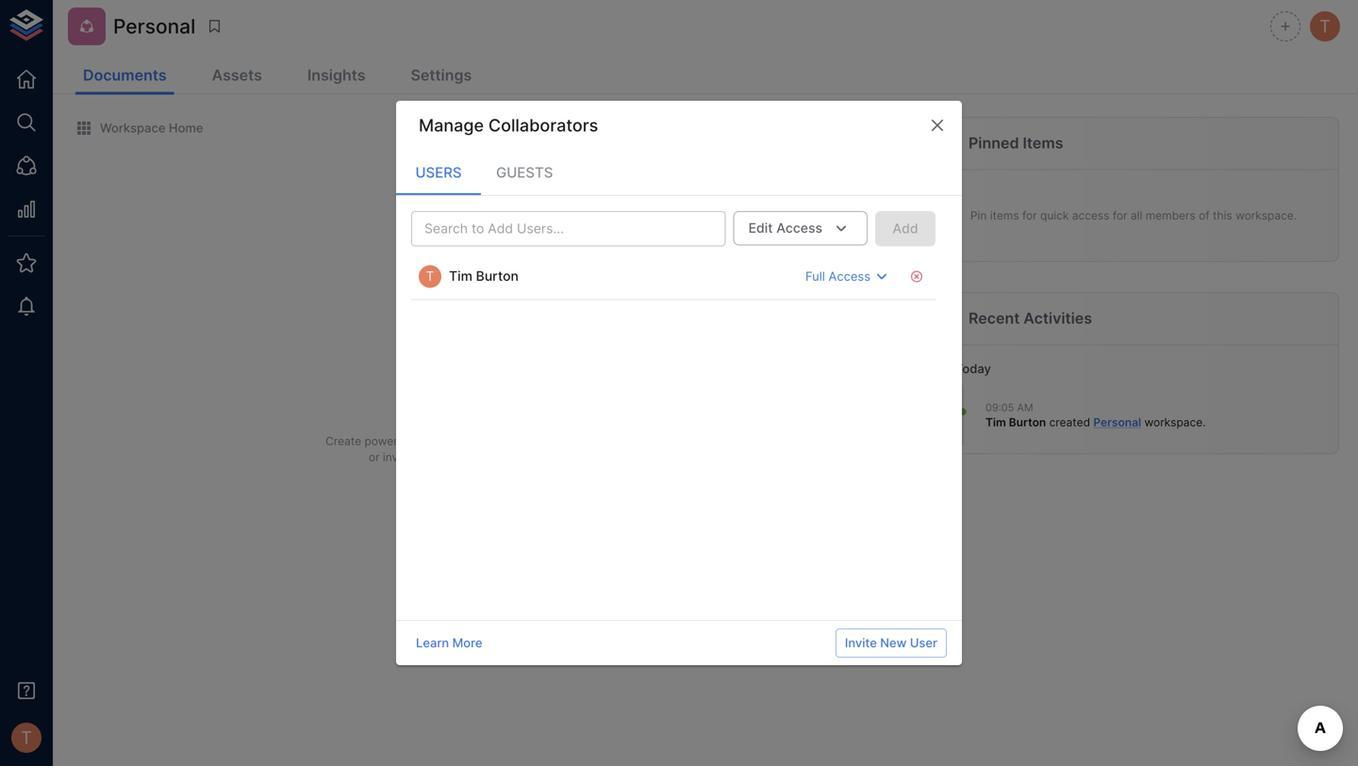 Task type: vqa. For each thing, say whether or not it's contained in the screenshot.
Managing the Spaceship link
no



Task type: locate. For each thing, give the bounding box(es) containing it.
items
[[1023, 134, 1064, 152]]

created
[[1050, 416, 1091, 430]]

personal link
[[1094, 416, 1142, 430]]

pinned items
[[969, 134, 1064, 152]]

recent activities
[[969, 310, 1092, 328]]

tim
[[449, 268, 473, 284], [986, 416, 1006, 430]]

collaborators
[[489, 115, 598, 136]]

personal right 'created'
[[1094, 416, 1142, 430]]

users
[[415, 164, 462, 181]]

&
[[511, 435, 518, 449]]

1 vertical spatial t button
[[6, 718, 47, 759]]

burton down am
[[1009, 416, 1046, 430]]

quick
[[1040, 209, 1069, 223]]

2 horizontal spatial for
[[1113, 209, 1128, 223]]

1 vertical spatial tim
[[986, 416, 1006, 430]]

1 vertical spatial personal
[[1094, 416, 1142, 430]]

tab list containing users
[[396, 150, 962, 195]]

for up with
[[554, 435, 569, 449]]

access for full access
[[829, 269, 871, 284]]

notes
[[521, 435, 551, 449]]

0 vertical spatial burton
[[476, 268, 519, 284]]

personal
[[572, 435, 618, 449]]

documents
[[83, 66, 167, 84]]

access for edit access
[[777, 220, 823, 236]]

insights
[[307, 66, 366, 84]]

for
[[1023, 209, 1037, 223], [1113, 209, 1128, 223], [554, 435, 569, 449]]

am
[[1017, 402, 1034, 414]]

insights link
[[300, 58, 373, 95]]

members
[[1146, 209, 1196, 223]]

1 horizontal spatial access
[[829, 269, 871, 284]]

pinned
[[969, 134, 1019, 152]]

personal up documents
[[113, 14, 196, 38]]

learn more
[[416, 636, 482, 651]]

for inside create powerful documents, wikis & notes for personal use or invite your team to collaborate with you.
[[554, 435, 569, 449]]

0 vertical spatial access
[[777, 220, 823, 236]]

1 horizontal spatial t
[[426, 268, 434, 284]]

edit access button
[[734, 211, 868, 246]]

0 vertical spatial t button
[[1307, 8, 1343, 44]]

collaborate
[[486, 451, 545, 465]]

09:05
[[986, 402, 1014, 414]]

access
[[777, 220, 823, 236], [829, 269, 871, 284]]

workspace
[[1145, 416, 1203, 430]]

2 horizontal spatial t
[[1320, 16, 1331, 37]]

for left all
[[1113, 209, 1128, 223]]

create powerful documents, wikis & notes for personal use or invite your team to collaborate with you.
[[326, 435, 640, 465]]

learn
[[416, 636, 449, 651]]

you.
[[575, 451, 597, 465]]

full access
[[806, 269, 871, 284]]

2 vertical spatial t
[[21, 728, 32, 749]]

1 horizontal spatial for
[[1023, 209, 1037, 223]]

t for the right t button
[[1320, 16, 1331, 37]]

1 horizontal spatial personal
[[1094, 416, 1142, 430]]

0 horizontal spatial t
[[21, 728, 32, 749]]

personal
[[113, 14, 196, 38], [1094, 416, 1142, 430]]

tab list
[[396, 150, 962, 195]]

workspace home link
[[75, 120, 203, 137]]

0 horizontal spatial for
[[554, 435, 569, 449]]

tim inside manage collaborators dialog
[[449, 268, 473, 284]]

t
[[1320, 16, 1331, 37], [426, 268, 434, 284], [21, 728, 32, 749]]

burton down search to add users... text field
[[476, 268, 519, 284]]

1 vertical spatial burton
[[1009, 416, 1046, 430]]

1 horizontal spatial tim
[[986, 416, 1006, 430]]

0 vertical spatial t
[[1320, 16, 1331, 37]]

0 horizontal spatial tim
[[449, 268, 473, 284]]

wikis
[[481, 435, 507, 449]]

recent
[[969, 310, 1020, 328]]

with
[[549, 451, 571, 465]]

0 vertical spatial tim
[[449, 268, 473, 284]]

access right full
[[829, 269, 871, 284]]

for left quick
[[1023, 209, 1037, 223]]

access right edit
[[777, 220, 823, 236]]

workspace home
[[100, 121, 203, 135]]

.
[[1203, 416, 1206, 430]]

0 vertical spatial personal
[[113, 14, 196, 38]]

1 vertical spatial access
[[829, 269, 871, 284]]

documents,
[[415, 435, 478, 449]]

manage collaborators
[[419, 115, 598, 136]]

documents link
[[75, 58, 174, 95]]

0 horizontal spatial personal
[[113, 14, 196, 38]]

1 horizontal spatial burton
[[1009, 416, 1046, 430]]

burton
[[476, 268, 519, 284], [1009, 416, 1046, 430]]

t button
[[1307, 8, 1343, 44], [6, 718, 47, 759]]

0 horizontal spatial burton
[[476, 268, 519, 284]]

your
[[415, 451, 438, 465]]

tim burton
[[449, 268, 519, 284]]

0 horizontal spatial access
[[777, 220, 823, 236]]

1 vertical spatial t
[[426, 268, 434, 284]]



Task type: describe. For each thing, give the bounding box(es) containing it.
bookmark image
[[206, 18, 223, 35]]

pin
[[971, 209, 987, 223]]

items
[[990, 209, 1019, 223]]

user
[[910, 636, 938, 651]]

full
[[806, 269, 825, 284]]

or
[[369, 451, 380, 465]]

learn more button
[[411, 629, 487, 658]]

09:05 am tim burton created personal workspace .
[[986, 402, 1206, 430]]

tim inside 09:05 am tim burton created personal workspace .
[[986, 416, 1006, 430]]

burton inside manage collaborators dialog
[[476, 268, 519, 284]]

workspace
[[100, 121, 166, 135]]

Search to Add Users... text field
[[417, 217, 689, 241]]

assets link
[[204, 58, 270, 95]]

activities
[[1024, 310, 1092, 328]]

invite
[[383, 451, 412, 465]]

manage
[[419, 115, 484, 136]]

invite
[[845, 636, 877, 651]]

invite new user
[[845, 636, 938, 651]]

edit access
[[749, 220, 823, 236]]

personal inside 09:05 am tim burton created personal workspace .
[[1094, 416, 1142, 430]]

this
[[1213, 209, 1233, 223]]

full access button
[[801, 262, 898, 292]]

guests
[[496, 164, 553, 181]]

assets
[[212, 66, 262, 84]]

powerful
[[365, 435, 412, 449]]

create
[[326, 435, 361, 449]]

users button
[[396, 150, 481, 195]]

more
[[452, 636, 482, 651]]

today
[[956, 362, 991, 376]]

0 horizontal spatial t button
[[6, 718, 47, 759]]

settings link
[[403, 58, 479, 95]]

manage collaborators dialog
[[396, 101, 962, 666]]

pin items for quick access for all members of this workspace.
[[971, 209, 1297, 223]]

workspace.
[[1236, 209, 1297, 223]]

access
[[1072, 209, 1110, 223]]

1 horizontal spatial t button
[[1307, 8, 1343, 44]]

use
[[621, 435, 640, 449]]

edit
[[749, 220, 773, 236]]

guests button
[[481, 150, 568, 195]]

settings
[[411, 66, 472, 84]]

team
[[442, 451, 468, 465]]

home
[[169, 121, 203, 135]]

to
[[472, 451, 482, 465]]

t inside dialog
[[426, 268, 434, 284]]

of
[[1199, 209, 1210, 223]]

new
[[880, 636, 907, 651]]

burton inside 09:05 am tim burton created personal workspace .
[[1009, 416, 1046, 430]]

t for the leftmost t button
[[21, 728, 32, 749]]

all
[[1131, 209, 1143, 223]]



